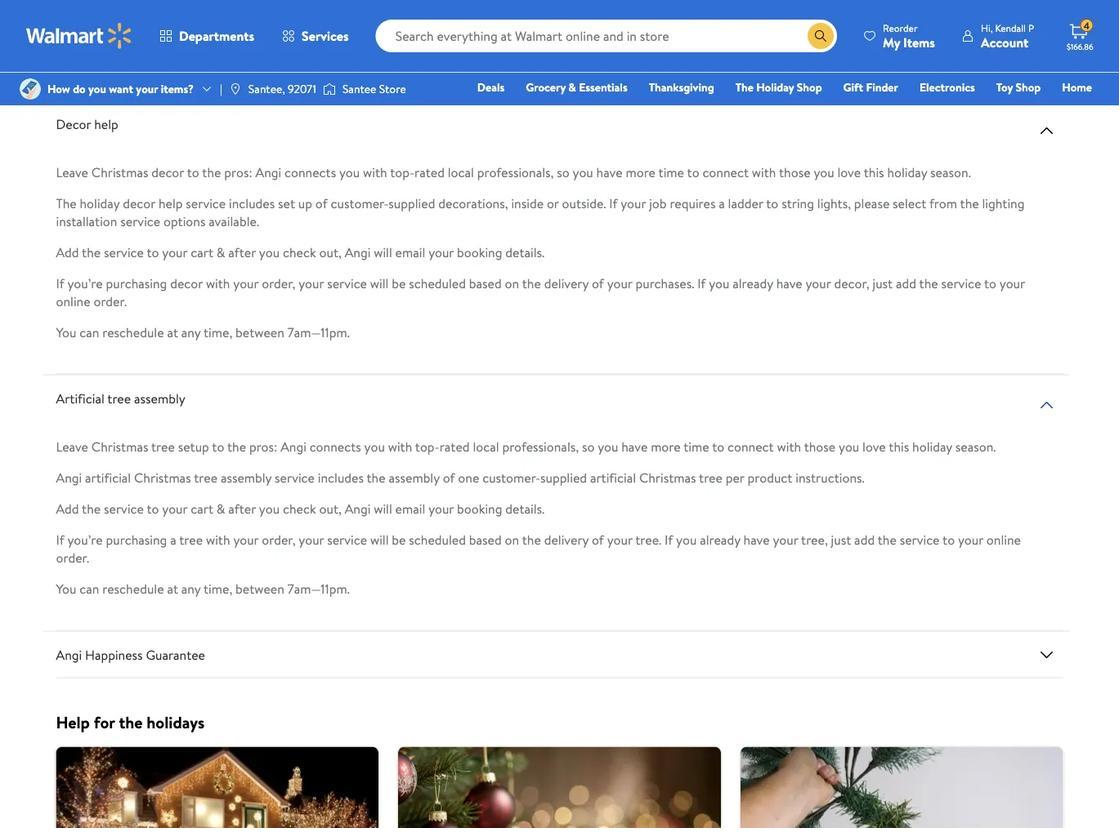 Task type: vqa. For each thing, say whether or not it's contained in the screenshot.
S BUTTON
no



Task type: locate. For each thing, give the bounding box(es) containing it.
1 7am—11pm. from the top
[[287, 323, 350, 341]]

2 vertical spatial on
[[505, 531, 519, 549]]

on
[[359, 17, 373, 35], [505, 274, 519, 292], [505, 531, 519, 549]]

shop inside the holiday shop link
[[797, 79, 822, 95]]

7am—11pm. for your
[[287, 580, 350, 598]]

0 vertical spatial includes
[[229, 194, 275, 212]]

details. up "if you're purchasing a tree with your order, your service will be scheduled based on the delivery of your tree. if you already have your tree, just add the service to your online order." on the bottom
[[505, 500, 545, 518]]

purchasing inside "if you're purchasing a tree with your order, your service will be scheduled based on the delivery of your tree. if you already have your tree, just add the service to your online order."
[[106, 531, 167, 549]]

on inside "if you're purchasing a tree with your order, your service will be scheduled based on the delivery of your tree. if you already have your tree, just add the service to your online order."
[[505, 531, 519, 549]]

leave for leave christmas decor to the pros: angi connects you with top-rated local professionals, so you have more time to connect with those you love this holiday season.
[[56, 163, 88, 181]]

0 vertical spatial is
[[750, 17, 758, 35]]

1 order, from the top
[[262, 274, 295, 292]]

booking down one
[[457, 500, 502, 518]]

& for with
[[216, 500, 225, 518]]

1 horizontal spatial the
[[735, 79, 754, 95]]

1 email from the top
[[395, 243, 425, 261]]

is right ground
[[750, 17, 758, 35]]

is
[[750, 17, 758, 35], [573, 48, 582, 66]]

cart down setup
[[191, 500, 213, 518]]

2 you're from the top
[[67, 531, 103, 549]]

top-
[[390, 163, 415, 181], [415, 438, 440, 456]]

a inside "if you're purchasing a tree with your order, your service will be scheduled based on the delivery of your tree. if you already have your tree, just add the service to your online order."
[[170, 531, 176, 549]]

out, for service
[[319, 243, 342, 261]]

1 vertical spatial the
[[56, 194, 77, 212]]

1 horizontal spatial just
[[873, 274, 893, 292]]

0 vertical spatial those
[[779, 163, 811, 181]]

the inside the holiday decor help service includes set up of customer-supplied decorations, inside or outside. if your job requires a ladder to string lights, please select from the lighting installation service options available.
[[56, 194, 77, 212]]

0 vertical spatial online
[[56, 292, 90, 310]]

steep
[[376, 17, 408, 35]]

1 vertical spatial love
[[862, 438, 886, 456]]

decor inside the holiday decor help service includes set up of customer-supplied decorations, inside or outside. if your job requires a ladder to string lights, please select from the lighting installation service options available.
[[123, 194, 155, 212]]

0 vertical spatial order.
[[94, 292, 127, 310]]

0 vertical spatial top-
[[390, 163, 415, 181]]

1 vertical spatial holiday
[[80, 194, 120, 212]]

ladder left the my
[[842, 17, 877, 35]]

1 out, from the top
[[319, 243, 342, 261]]

 image
[[20, 78, 41, 100], [229, 83, 242, 96]]

supplied left decorations, at the left of page
[[389, 194, 435, 212]]

artificial down the artificial tree assembly
[[85, 469, 131, 487]]

after for with
[[228, 500, 256, 518]]

1 vertical spatial already
[[700, 531, 740, 549]]

reschedule for decor
[[102, 323, 164, 341]]

1 vertical spatial customer-
[[482, 469, 540, 487]]

2 booking from the top
[[457, 500, 502, 518]]

you
[[273, 48, 294, 66], [88, 81, 106, 97], [339, 163, 360, 181], [573, 163, 593, 181], [814, 163, 834, 181], [259, 243, 280, 261], [709, 274, 729, 292], [364, 438, 385, 456], [598, 438, 618, 456], [839, 438, 859, 456], [259, 500, 280, 518], [676, 531, 697, 549]]

2 can from the top
[[80, 580, 99, 598]]

2 leave from the top
[[56, 438, 88, 456]]

scheduled inside if you're purchasing decor with your order, your service will be scheduled based on the delivery of your purchases. if you already have your decor, just add the service to your online order.
[[409, 274, 466, 292]]

1 vertical spatial details.
[[505, 500, 545, 518]]

reschedule up the artificial tree assembly
[[102, 323, 164, 341]]

just right decor,
[[873, 274, 893, 292]]

2 any from the top
[[181, 580, 201, 598]]

1 vertical spatial is
[[573, 48, 582, 66]]

1 based from the top
[[469, 274, 502, 292]]

include
[[169, 17, 210, 35]]

deals
[[477, 79, 505, 95]]

0 horizontal spatial just
[[831, 531, 851, 549]]

tree inside "if you're purchasing a tree with your order, your service will be scheduled based on the delivery of your tree. if you already have your tree, just add the service to your online order."
[[179, 531, 203, 549]]

1 vertical spatial time,
[[204, 580, 232, 598]]

shop right toy
[[1016, 79, 1041, 95]]

can for if you're purchasing decor with your order, your service will be scheduled based on the delivery of your purchases. if you already have your decor, just add the service to your online order.
[[80, 323, 99, 341]]

per
[[726, 469, 744, 487]]

love up instructions. on the right bottom
[[862, 438, 886, 456]]

1 add the service to your cart & after you check out, angi will email your booking details. from the top
[[56, 243, 545, 261]]

or inside the holiday decor help service includes set up of customer-supplied decorations, inside or outside. if your job requires a ladder to string lights, please select from the lighting installation service options available.
[[547, 194, 559, 212]]

areas
[[614, 17, 644, 35]]

0 horizontal spatial help
[[94, 115, 118, 133]]

1 at from the top
[[167, 323, 178, 341]]

or left trees
[[918, 17, 930, 35]]

2 be from the top
[[392, 531, 406, 549]]

 image
[[323, 81, 336, 97]]

rated
[[414, 163, 445, 181], [440, 438, 470, 456]]

connect up per
[[728, 438, 774, 456]]

ladder left the string
[[728, 194, 763, 212]]

just right tree,
[[831, 531, 851, 549]]

feet.
[[1016, 17, 1042, 35]]

2 time, from the top
[[204, 580, 232, 598]]

those up instructions. on the right bottom
[[804, 438, 836, 456]]

christmas down setup
[[134, 469, 191, 487]]

2 between from the top
[[235, 580, 284, 598]]

after
[[228, 243, 256, 261], [228, 500, 256, 518]]

0 horizontal spatial shop
[[797, 79, 822, 95]]

0 vertical spatial on
[[359, 17, 373, 35]]

be
[[392, 274, 406, 292], [392, 531, 406, 549]]

2 7am—11pm. from the top
[[287, 580, 350, 598]]

2 check from the top
[[283, 500, 316, 518]]

order. inside "if you're purchasing a tree with your order, your service will be scheduled based on the delivery of your tree. if you already have your tree, just add the service to your online order."
[[56, 549, 89, 567]]

based down decorations, at the left of page
[[469, 274, 502, 292]]

1 reschedule from the top
[[102, 323, 164, 341]]

help left "available."
[[158, 194, 183, 212]]

purchasing inside if you're purchasing decor with your order, your service will be scheduled based on the delivery of your purchases. if you already have your decor, just add the service to your online order.
[[106, 274, 167, 292]]

0 vertical spatial time,
[[204, 323, 232, 341]]

help right the decor
[[94, 115, 118, 133]]

between for order,
[[235, 323, 284, 341]]

1 horizontal spatial help
[[158, 194, 183, 212]]

gift finder link
[[836, 78, 906, 96]]

holiday
[[756, 79, 794, 95]]

christmas down decor help
[[91, 163, 148, 181]]

any for decor
[[181, 323, 201, 341]]

add inside if you're purchasing decor with your order, your service will be scheduled based on the delivery of your purchases. if you already have your decor, just add the service to your online order.
[[896, 274, 916, 292]]

leave down artificial
[[56, 438, 88, 456]]

have
[[596, 163, 623, 181], [776, 274, 802, 292], [621, 438, 648, 456], [744, 531, 770, 549]]

0 vertical spatial booking
[[457, 243, 502, 261]]

2 cart from the top
[[191, 500, 213, 518]]

1 leave from the top
[[56, 163, 88, 181]]

1 vertical spatial help
[[158, 194, 183, 212]]

add inside "if you're purchasing a tree with your order, your service will be scheduled based on the delivery of your tree. if you already have your tree, just add the service to your online order."
[[854, 531, 875, 549]]

includes
[[229, 194, 275, 212], [318, 469, 364, 487]]

1 vertical spatial online
[[986, 531, 1021, 549]]

1 vertical spatial email
[[395, 500, 425, 518]]

angi happiness guarantee
[[56, 646, 205, 664]]

you're inside if you're purchasing decor with your order, your service will be scheduled based on the delivery of your purchases. if you already have your decor, just add the service to your online order.
[[67, 274, 103, 292]]

details. down the holiday decor help service includes set up of customer-supplied decorations, inside or outside. if your job requires a ladder to string lights, please select from the lighting installation service options available.
[[505, 243, 545, 261]]

christmas
[[91, 163, 148, 181], [91, 438, 148, 456], [134, 469, 191, 487], [639, 469, 696, 487]]

already inside "if you're purchasing a tree with your order, your service will be scheduled based on the delivery of your tree. if you already have your tree, just add the service to your online order."
[[700, 531, 740, 549]]

for right unsuitable
[[822, 17, 839, 35]]

please
[[854, 194, 890, 212]]

2 add from the top
[[56, 500, 79, 518]]

2 you can reschedule at any time, between 7am—11pm. from the top
[[56, 580, 350, 598]]

the inside the holiday shop link
[[735, 79, 754, 95]]

based down one
[[469, 531, 502, 549]]

pros: right setup
[[249, 438, 277, 456]]

rated up decorations, at the left of page
[[414, 163, 445, 181]]

0 vertical spatial out,
[[319, 243, 342, 261]]

1 horizontal spatial add
[[896, 274, 916, 292]]

1 horizontal spatial a
[[719, 194, 725, 212]]

2 purchasing from the top
[[106, 531, 167, 549]]

 image left "how"
[[20, 78, 41, 100]]

will inside "if you're purchasing a tree with your order, your service will be scheduled based on the delivery of your tree. if you already have your tree, just add the service to your online order."
[[370, 531, 389, 549]]

2 based from the top
[[469, 531, 502, 549]]

thanksgiving link
[[641, 78, 722, 96]]

1 between from the top
[[235, 323, 284, 341]]

christmas down the artificial tree assembly
[[91, 438, 148, 456]]

professionals,
[[477, 163, 554, 181], [502, 438, 579, 456]]

my
[[883, 33, 900, 51]]

based inside if you're purchasing decor with your order, your service will be scheduled based on the delivery of your purchases. if you already have your decor, just add the service to your online order.
[[469, 274, 502, 292]]

more
[[626, 163, 656, 181], [651, 438, 681, 456]]

1 you can reschedule at any time, between 7am—11pm. from the top
[[56, 323, 350, 341]]

you can reschedule at any time, between 7am—11pm. for with
[[56, 323, 350, 341]]

at for a
[[167, 580, 178, 598]]

a
[[719, 194, 725, 212], [170, 531, 176, 549]]

1 can from the top
[[80, 323, 99, 341]]

2 you from the top
[[56, 580, 76, 598]]

of left tree.
[[592, 531, 604, 549]]

2 order, from the top
[[262, 531, 296, 549]]

the inside the holiday decor help service includes set up of customer-supplied decorations, inside or outside. if your job requires a ladder to string lights, please select from the lighting installation service options available.
[[960, 194, 979, 212]]

add the service to your cart & after you check out, angi will email your booking details.
[[56, 243, 545, 261], [56, 500, 545, 518]]

1 any from the top
[[181, 323, 201, 341]]

tree
[[107, 389, 131, 407], [151, 438, 175, 456], [194, 469, 217, 487], [699, 469, 722, 487], [179, 531, 203, 549]]

0 vertical spatial at
[[167, 323, 178, 341]]

1 vertical spatial add
[[56, 500, 79, 518]]

angi
[[151, 48, 176, 66], [255, 163, 281, 181], [345, 243, 371, 261], [280, 438, 306, 456], [56, 469, 82, 487], [345, 500, 371, 518], [56, 646, 82, 664]]

cart for with
[[191, 243, 213, 261]]

1 horizontal spatial  image
[[229, 83, 242, 96]]

0 horizontal spatial customer-
[[331, 194, 389, 212]]

you're
[[67, 274, 103, 292], [67, 531, 103, 549]]

1 vertical spatial be
[[392, 531, 406, 549]]

is right pro
[[573, 48, 582, 66]]

1 be from the top
[[392, 274, 406, 292]]

0 vertical spatial 7am—11pm.
[[287, 323, 350, 341]]

2 reschedule from the top
[[102, 580, 164, 598]]

1 vertical spatial check
[[283, 500, 316, 518]]

order, inside if you're purchasing decor with your order, your service will be scheduled based on the delivery of your purchases. if you already have your decor, just add the service to your online order.
[[262, 274, 295, 292]]

of left purchases.
[[592, 274, 604, 292]]

that
[[124, 48, 147, 66]]

1 vertical spatial purchasing
[[106, 531, 167, 549]]

the left the holiday
[[735, 79, 754, 95]]

list item
[[46, 747, 388, 829], [388, 747, 731, 829], [731, 747, 1073, 829]]

the for the holiday decor help service includes set up of customer-supplied decorations, inside or outside. if your job requires a ladder to string lights, please select from the lighting installation service options available.
[[56, 194, 77, 212]]

1 you from the top
[[56, 323, 76, 341]]

will inside if you're purchasing decor with your order, your service will be scheduled based on the delivery of your purchases. if you already have your decor, just add the service to your online order.
[[370, 274, 389, 292]]

on down angi artificial christmas tree assembly service includes the assembly of one customer-supplied artificial christmas tree per product instructions.
[[505, 531, 519, 549]]

registry link
[[896, 101, 953, 119]]

for down where
[[639, 48, 655, 66]]

thanksgiving
[[649, 79, 714, 95]]

2 email from the top
[[395, 500, 425, 518]]

Search search field
[[376, 20, 837, 52]]

you can reschedule at any time, between 7am—11pm.
[[56, 323, 350, 341], [56, 580, 350, 598]]

0 vertical spatial based
[[469, 274, 502, 292]]

1 vertical spatial after
[[228, 500, 256, 518]]

1 vertical spatial delivery
[[544, 531, 589, 549]]

customer- down 'leave christmas tree setup to the pros: angi connects you with top-rated local professionals, so you have more time to connect with those you love this holiday season.'
[[482, 469, 540, 487]]

delivery inside if you're purchasing decor with your order, your service will be scheduled based on the delivery of your purchases. if you already have your decor, just add the service to your online order.
[[544, 274, 589, 292]]

0 horizontal spatial add
[[854, 531, 875, 549]]

2 artificial from the left
[[590, 469, 636, 487]]

customer- right the up
[[331, 194, 389, 212]]

0 vertical spatial connects
[[284, 163, 336, 181]]

local
[[448, 163, 474, 181], [473, 438, 499, 456]]

have inside "if you're purchasing a tree with your order, your service will be scheduled based on the delivery of your tree. if you already have your tree, just add the service to your online order."
[[744, 531, 770, 549]]

just inside if you're purchasing decor with your order, your service will be scheduled based on the delivery of your purchases. if you already have your decor, just add the service to your online order.
[[873, 274, 893, 292]]

1 booking from the top
[[457, 243, 502, 261]]

order.
[[94, 292, 127, 310], [56, 549, 89, 567]]

0 vertical spatial a
[[719, 194, 725, 212]]

you're inside "if you're purchasing a tree with your order, your service will be scheduled based on the delivery of your tree. if you already have your tree, just add the service to your online order."
[[67, 531, 103, 549]]

local up decorations, at the left of page
[[448, 163, 474, 181]]

2 add the service to your cart & after you check out, angi will email your booking details. from the top
[[56, 500, 545, 518]]

the down the decor
[[56, 194, 77, 212]]

0 vertical spatial you
[[56, 323, 76, 341]]

just
[[873, 274, 893, 292], [831, 531, 851, 549]]

the holiday shop link
[[728, 78, 829, 96]]

on right lights
[[359, 17, 373, 35]]

1 vertical spatial booking
[[457, 500, 502, 518]]

0 horizontal spatial  image
[[20, 78, 41, 100]]

0 vertical spatial customer-
[[331, 194, 389, 212]]

reschedule for a
[[102, 580, 164, 598]]

details. for the
[[505, 243, 545, 261]]

2 vertical spatial &
[[216, 500, 225, 518]]

those up the string
[[779, 163, 811, 181]]

guarantee
[[146, 646, 205, 664]]

1 after from the top
[[228, 243, 256, 261]]

to
[[599, 17, 611, 35], [258, 48, 270, 66], [472, 48, 485, 66], [187, 163, 199, 181], [687, 163, 699, 181], [766, 194, 778, 212], [147, 243, 159, 261], [984, 274, 996, 292], [212, 438, 224, 456], [712, 438, 724, 456], [147, 500, 159, 518], [943, 531, 955, 549]]

1 vertical spatial you
[[56, 580, 76, 598]]

shop right the holiday
[[797, 79, 822, 95]]

can up artificial
[[80, 323, 99, 341]]

online inside if you're purchasing decor with your order, your service will be scheduled based on the delivery of your purchases. if you already have your decor, just add the service to your online order.
[[56, 292, 90, 310]]

2 at from the top
[[167, 580, 178, 598]]

0 horizontal spatial order.
[[56, 549, 89, 567]]

based
[[469, 274, 502, 292], [469, 531, 502, 549]]

ladder
[[842, 17, 877, 35], [728, 194, 763, 212]]

reschedule up angi happiness guarantee
[[102, 580, 164, 598]]

1 add from the top
[[56, 243, 79, 261]]

1 shop from the left
[[797, 79, 822, 95]]

2 vertical spatial decor
[[170, 274, 203, 292]]

deals link
[[470, 78, 512, 96]]

cart
[[191, 243, 213, 261], [191, 500, 213, 518]]

service
[[81, 17, 121, 35], [186, 194, 226, 212], [120, 212, 160, 230], [104, 243, 144, 261], [327, 274, 367, 292], [941, 274, 981, 292], [275, 469, 315, 487], [104, 500, 144, 518], [327, 531, 367, 549], [900, 531, 940, 549]]

above
[[965, 17, 998, 35]]

1 details. from the top
[[505, 243, 545, 261]]

0 horizontal spatial supplied
[[389, 194, 435, 212]]

holiday
[[887, 163, 927, 181], [80, 194, 120, 212], [912, 438, 952, 456]]

gift finder
[[843, 79, 898, 95]]

local up one
[[473, 438, 499, 456]]

or right inside
[[547, 194, 559, 212]]

decor help
[[56, 115, 118, 133]]

1 horizontal spatial order.
[[94, 292, 127, 310]]

ladder,
[[543, 17, 581, 35]]

1 horizontal spatial love
[[862, 438, 886, 456]]

pros: up "available."
[[224, 163, 252, 181]]

decor down options
[[170, 274, 203, 292]]

with inside "if you're purchasing a tree with your order, your service will be scheduled based on the delivery of your tree. if you already have your tree, just add the service to your online order."
[[206, 531, 230, 549]]

supplied
[[389, 194, 435, 212], [540, 469, 587, 487]]

1 vertical spatial includes
[[318, 469, 364, 487]]

add
[[896, 274, 916, 292], [854, 531, 875, 549]]

our
[[529, 48, 548, 66]]

2 horizontal spatial for
[[822, 17, 839, 35]]

0 horizontal spatial online
[[56, 292, 90, 310]]

2 after from the top
[[228, 500, 256, 518]]

1 vertical spatial order.
[[56, 549, 89, 567]]

of right the up
[[315, 194, 328, 212]]

adding
[[213, 17, 250, 35]]

supplied down 'leave christmas tree setup to the pros: angi connects you with top-rated local professionals, so you have more time to connect with those you love this holiday season.'
[[540, 469, 587, 487]]

electronics link
[[912, 78, 982, 96]]

1 vertical spatial just
[[831, 531, 851, 549]]

help for the holidays
[[56, 711, 205, 734]]

0 vertical spatial season.
[[930, 163, 971, 181]]

1 artificial from the left
[[85, 469, 131, 487]]

inside
[[511, 194, 544, 212]]

1 you're from the top
[[67, 274, 103, 292]]

0 vertical spatial check
[[283, 243, 316, 261]]

can up happiness
[[80, 580, 99, 598]]

1 check from the top
[[283, 243, 316, 261]]

0 vertical spatial this
[[864, 163, 884, 181]]

customer- inside the holiday decor help service includes set up of customer-supplied decorations, inside or outside. if your job requires a ladder to string lights, please select from the lighting installation service options available.
[[331, 194, 389, 212]]

if you're purchasing a tree with your order, your service will be scheduled based on the delivery of your tree. if you already have your tree, just add the service to your online order.
[[56, 531, 1021, 567]]

you can reschedule at any time, between 7am—11pm. for tree
[[56, 580, 350, 598]]

1 delivery from the top
[[544, 274, 589, 292]]

booking down decorations, at the left of page
[[457, 243, 502, 261]]

check for your
[[283, 243, 316, 261]]

for right help
[[94, 711, 115, 734]]

list
[[46, 747, 1073, 829]]

between
[[235, 323, 284, 341], [235, 580, 284, 598]]

2 scheduled from the top
[[409, 531, 466, 549]]

the for the holiday shop
[[735, 79, 754, 95]]

1 vertical spatial order,
[[262, 531, 296, 549]]

1 horizontal spatial so
[[582, 438, 595, 456]]

add the service to your cart & after you check out, angi will email your booking details. for order,
[[56, 500, 545, 518]]

artificial up tree.
[[590, 469, 636, 487]]

add right tree,
[[854, 531, 875, 549]]

roofs
[[411, 17, 440, 35]]

connect up requires at right top
[[702, 163, 749, 181]]

booking for scheduled
[[457, 500, 502, 518]]

1 horizontal spatial this
[[889, 438, 909, 456]]

1 horizontal spatial customer-
[[482, 469, 540, 487]]

decor left options
[[123, 194, 155, 212]]

1 horizontal spatial online
[[986, 531, 1021, 549]]

decor up options
[[151, 163, 184, 181]]

2 delivery from the top
[[544, 531, 589, 549]]

one
[[458, 469, 479, 487]]

2 shop from the left
[[1016, 79, 1041, 95]]

kendall
[[995, 21, 1026, 35]]

decor
[[151, 163, 184, 181], [123, 194, 155, 212], [170, 274, 203, 292]]

1 purchasing from the top
[[106, 274, 167, 292]]

season.
[[930, 163, 971, 181], [955, 438, 996, 456]]

of inside the holiday decor help service includes set up of customer-supplied decorations, inside or outside. if your job requires a ladder to string lights, please select from the lighting installation service options available.
[[315, 194, 328, 212]]

0 horizontal spatial love
[[837, 163, 861, 181]]

or right adding
[[254, 17, 266, 35]]

 image right |
[[229, 83, 242, 96]]

0 vertical spatial leave
[[56, 163, 88, 181]]

love up lights,
[[837, 163, 861, 181]]

decorations,
[[438, 194, 508, 212]]

1 scheduled from the top
[[409, 274, 466, 292]]

this
[[864, 163, 884, 181], [889, 438, 909, 456]]

1 vertical spatial cart
[[191, 500, 213, 518]]

2 out, from the top
[[319, 500, 342, 518]]

online
[[56, 292, 90, 310], [986, 531, 1021, 549]]

1 horizontal spatial for
[[639, 48, 655, 66]]

 image for how do you want your items?
[[20, 78, 41, 100]]

angi happiness guarantee image
[[1037, 645, 1056, 665]]

shop inside toy shop 'link'
[[1016, 79, 1041, 95]]

1 vertical spatial on
[[505, 274, 519, 292]]

online inside "if you're purchasing a tree with your order, your service will be scheduled based on the delivery of your tree. if you already have your tree, just add the service to your online order."
[[986, 531, 1021, 549]]

0 vertical spatial supplied
[[389, 194, 435, 212]]

items
[[903, 33, 935, 51]]

purchasing for decor
[[106, 274, 167, 292]]

1 vertical spatial add the service to your cart & after you check out, angi will email your booking details.
[[56, 500, 545, 518]]

1 time, from the top
[[204, 323, 232, 341]]

0 vertical spatial delivery
[[544, 274, 589, 292]]

0 vertical spatial you're
[[67, 274, 103, 292]]

help
[[94, 115, 118, 133], [158, 194, 183, 212]]

trees
[[933, 17, 961, 35]]

reorder my items
[[883, 21, 935, 51]]

1 vertical spatial any
[[181, 580, 201, 598]]

on down the holiday decor help service includes set up of customer-supplied decorations, inside or outside. if your job requires a ladder to string lights, please select from the lighting installation service options available.
[[505, 274, 519, 292]]

2 details. from the top
[[505, 500, 545, 518]]

1 vertical spatial you can reschedule at any time, between 7am—11pm.
[[56, 580, 350, 598]]

1 vertical spatial 7am—11pm.
[[287, 580, 350, 598]]

1 vertical spatial based
[[469, 531, 502, 549]]

0 vertical spatial scheduled
[[409, 274, 466, 292]]

0 vertical spatial between
[[235, 323, 284, 341]]

add right decor,
[[896, 274, 916, 292]]

15
[[1001, 17, 1013, 35]]

0 vertical spatial add the service to your cart & after you check out, angi will email your booking details.
[[56, 243, 545, 261]]

leave down the decor
[[56, 163, 88, 181]]

1 vertical spatial ladder
[[728, 194, 763, 212]]

0 horizontal spatial a
[[170, 531, 176, 549]]

1 vertical spatial decor
[[123, 194, 155, 212]]

1 cart from the top
[[191, 243, 213, 261]]

rated up angi artificial christmas tree assembly service includes the assembly of one customer-supplied artificial christmas tree per product instructions.
[[440, 438, 470, 456]]

set
[[278, 194, 295, 212]]

0 vertical spatial after
[[228, 243, 256, 261]]

cart down options
[[191, 243, 213, 261]]

cart for tree
[[191, 500, 213, 518]]



Task type: describe. For each thing, give the bounding box(es) containing it.
to inside "if you're purchasing a tree with your order, your service will be scheduled based on the delivery of your tree. if you already have your tree, just add the service to your online order."
[[943, 531, 955, 549]]

7am—11pm. for service
[[287, 323, 350, 341]]

if
[[443, 17, 451, 35]]

add for if you're purchasing a tree with your order, your service will be scheduled based on the delivery of your tree. if you already have your tree, just add the service to your online order.
[[56, 500, 79, 518]]

lights
[[325, 17, 356, 35]]

items?
[[161, 81, 194, 97]]

decor for help
[[123, 194, 155, 212]]

one debit
[[967, 102, 1022, 118]]

out
[[236, 48, 255, 66]]

already inside if you're purchasing decor with your order, your service will be scheduled based on the delivery of your purchases. if you already have your decor, just add the service to your online order.
[[733, 274, 773, 292]]

one
[[967, 102, 991, 118]]

prepared
[[585, 48, 636, 66]]

fashion
[[845, 102, 883, 118]]

help inside the holiday decor help service includes set up of customer-supplied decorations, inside or outside. if your job requires a ladder to string lights, please select from the lighting installation service options available.
[[158, 194, 183, 212]]

of left one
[[443, 469, 455, 487]]

one debit link
[[959, 101, 1029, 119]]

1 vertical spatial for
[[639, 48, 655, 66]]

home link
[[1055, 78, 1099, 96]]

time, for with
[[204, 323, 232, 341]]

1 vertical spatial connect
[[728, 438, 774, 456]]

height
[[354, 48, 390, 66]]

you for if you're purchasing decor with your order, your service will be scheduled based on the delivery of your purchases. if you already have your decor, just add the service to your online order.
[[56, 323, 76, 341]]

artificial
[[56, 389, 104, 407]]

can for if you're purchasing a tree with your order, your service will be scheduled based on the delivery of your tree. if you already have your tree, just add the service to your online order.
[[80, 580, 99, 598]]

0 vertical spatial love
[[837, 163, 861, 181]]

home
[[1062, 79, 1092, 95]]

lights,
[[817, 194, 851, 212]]

of inside "if you're purchasing a tree with your order, your service will be scheduled based on the delivery of your tree. if you already have your tree, just add the service to your online order."
[[592, 531, 604, 549]]

if you're purchasing decor with your order, your service will be scheduled based on the delivery of your purchases. if you already have your decor, just add the service to your online order.
[[56, 274, 1025, 310]]

check for order,
[[283, 500, 316, 518]]

up
[[298, 194, 312, 212]]

email for be
[[395, 500, 425, 518]]

booking for based
[[457, 243, 502, 261]]

setup
[[178, 438, 209, 456]]

services button
[[268, 16, 363, 56]]

finder
[[866, 79, 898, 95]]

0 vertical spatial holiday
[[887, 163, 927, 181]]

1 vertical spatial pros:
[[249, 438, 277, 456]]

search icon image
[[814, 29, 827, 43]]

pro
[[551, 48, 570, 66]]

at for decor
[[167, 323, 178, 341]]

registry
[[904, 102, 946, 118]]

happiness
[[85, 646, 143, 664]]

toy
[[996, 79, 1013, 95]]

0 horizontal spatial so
[[557, 163, 570, 181]]

angi artificial christmas tree assembly service includes the assembly of one customer-supplied artificial christmas tree per product instructions.
[[56, 469, 865, 487]]

christmas up tree.
[[639, 469, 696, 487]]

want
[[109, 81, 133, 97]]

the holiday shop
[[735, 79, 822, 95]]

reach
[[201, 48, 233, 66]]

0 vertical spatial connect
[[702, 163, 749, 181]]

doesn't
[[124, 17, 166, 35]]

grocery & essentials link
[[518, 78, 635, 96]]

toy shop
[[996, 79, 1041, 95]]

how
[[47, 81, 70, 97]]

you for if you're purchasing a tree with your order, your service will be scheduled based on the delivery of your tree. if you already have your tree, just add the service to your online order.
[[56, 580, 76, 598]]

Walmart Site-Wide search field
[[376, 20, 837, 52]]

departments
[[179, 27, 254, 45]]

santee
[[342, 81, 376, 97]]

have inside if you're purchasing decor with your order, your service will be scheduled based on the delivery of your purchases. if you already have your decor, just add the service to your online order.
[[776, 274, 802, 292]]

santee store
[[342, 81, 406, 97]]

0 vertical spatial ladder
[[842, 17, 877, 35]]

order. inside if you're purchasing decor with your order, your service will be scheduled based on the delivery of your purchases. if you already have your decor, just add the service to your online order.
[[94, 292, 127, 310]]

any for a
[[181, 580, 201, 598]]

with inside if you're purchasing decor with your order, your service will be scheduled based on the delivery of your purchases. if you already have your decor, just add the service to your online order.
[[206, 274, 230, 292]]

lighting
[[982, 194, 1025, 212]]

to inside the holiday decor help service includes set up of customer-supplied decorations, inside or outside. if your job requires a ladder to string lights, please select from the lighting installation service options available.
[[766, 194, 778, 212]]

purchasing for a
[[106, 531, 167, 549]]

add the service to your cart & after you check out, angi will email your booking details. for your
[[56, 243, 545, 261]]

or right ladder, at top
[[584, 17, 596, 35]]

gift
[[843, 79, 863, 95]]

2 vertical spatial holiday
[[912, 438, 952, 456]]

includes inside the holiday decor help service includes set up of customer-supplied decorations, inside or outside. if your job requires a ladder to string lights, please select from the lighting installation service options available.
[[229, 194, 275, 212]]

1 vertical spatial this
[[889, 438, 909, 456]]

1 vertical spatial supplied
[[540, 469, 587, 487]]

1 list item from the left
[[46, 747, 388, 829]]

help
[[56, 711, 90, 734]]

1 vertical spatial more
[[651, 438, 681, 456]]

if inside the holiday decor help service includes set up of customer-supplied decorations, inside or outside. if your job requires a ladder to string lights, please select from the lighting installation service options available.
[[609, 194, 618, 212]]

installation
[[56, 212, 117, 230]]

0 vertical spatial professionals,
[[477, 163, 554, 181]]

time, for tree
[[204, 580, 232, 598]]

artificial tree assembly image
[[1037, 395, 1056, 415]]

0 vertical spatial help
[[94, 115, 118, 133]]

0 vertical spatial more
[[626, 163, 656, 181]]

based inside "if you're purchasing a tree with your order, your service will be scheduled based on the delivery of your tree. if you already have your tree, just add the service to your online order."
[[469, 531, 502, 549]]

0 vertical spatial rated
[[414, 163, 445, 181]]

please note that angi will reach out to you about the height of your home to ensure our pro is prepared for the job.
[[56, 48, 700, 66]]

supplied inside the holiday decor help service includes set up of customer-supplied decorations, inside or outside. if your job requires a ladder to string lights, please select from the lighting installation service options available.
[[389, 194, 435, 212]]

decor inside if you're purchasing decor with your order, your service will be scheduled based on the delivery of your purchases. if you already have your decor, just add the service to your online order.
[[170, 274, 203, 292]]

details. for on
[[505, 500, 545, 518]]

account
[[981, 33, 1028, 51]]

you're for if you're purchasing decor with your order, your service will be scheduled based on the delivery of your purchases. if you already have your decor, just add the service to your online order.
[[67, 274, 103, 292]]

scheduled inside "if you're purchasing a tree with your order, your service will be scheduled based on the delivery of your tree. if you already have your tree, just add the service to your online order."
[[409, 531, 466, 549]]

order, inside "if you're purchasing a tree with your order, your service will be scheduled based on the delivery of your tree. if you already have your tree, just add the service to your online order."
[[262, 531, 296, 549]]

your inside the holiday decor help service includes set up of customer-supplied decorations, inside or outside. if your job requires a ladder to string lights, please select from the lighting installation service options available.
[[621, 194, 646, 212]]

you're for if you're purchasing a tree with your order, your service will be scheduled based on the delivery of your tree. if you already have your tree, just add the service to your online order.
[[67, 531, 103, 549]]

this
[[56, 17, 78, 35]]

santee,
[[248, 81, 285, 97]]

how do you want your items?
[[47, 81, 194, 97]]

unsuitable
[[762, 17, 819, 35]]

to inside if you're purchasing decor with your order, your service will be scheduled based on the delivery of your purchases. if you already have your decor, just add the service to your online order.
[[984, 274, 996, 292]]

toy shop link
[[989, 78, 1048, 96]]

1 vertical spatial top-
[[415, 438, 440, 456]]

walmart image
[[26, 23, 132, 49]]

be inside if you're purchasing decor with your order, your service will be scheduled based on the delivery of your purchases. if you already have your decor, just add the service to your online order.
[[392, 274, 406, 292]]

artificial tree assembly
[[56, 389, 185, 407]]

tree.
[[635, 531, 662, 549]]

unreachable
[[454, 17, 523, 35]]

product
[[748, 469, 792, 487]]

ensure
[[488, 48, 526, 66]]

grocery
[[526, 79, 566, 95]]

2 vertical spatial for
[[94, 711, 115, 734]]

1 vertical spatial time
[[684, 438, 709, 456]]

add for if you're purchasing decor with your order, your service will be scheduled based on the delivery of your purchases. if you already have your decor, just add the service to your online order.
[[56, 243, 79, 261]]

the holiday decor help service includes set up of customer-supplied decorations, inside or outside. if your job requires a ladder to string lights, please select from the lighting installation service options available.
[[56, 194, 1025, 230]]

of inside if you're purchasing decor with your order, your service will be scheduled based on the delivery of your purchases. if you already have your decor, just add the service to your online order.
[[592, 274, 604, 292]]

1 horizontal spatial assembly
[[221, 469, 272, 487]]

2 list item from the left
[[388, 747, 731, 829]]

hi, kendall p account
[[981, 21, 1034, 51]]

delivery inside "if you're purchasing a tree with your order, your service will be scheduled based on the delivery of your tree. if you already have your tree, just add the service to your online order."
[[544, 531, 589, 549]]

debit
[[994, 102, 1022, 118]]

a inside the holiday decor help service includes set up of customer-supplied decorations, inside or outside. if your job requires a ladder to string lights, please select from the lighting installation service options available.
[[719, 194, 725, 212]]

this service doesn't include adding or removing lights on steep roofs if unreachable by ladder, or to areas where the ground is unsuitable for ladder setup, or trees above 15 feet.
[[56, 17, 1042, 35]]

0 vertical spatial pros:
[[224, 163, 252, 181]]

on inside if you're purchasing decor with your order, your service will be scheduled based on the delivery of your purchases. if you already have your decor, just add the service to your online order.
[[505, 274, 519, 292]]

options
[[163, 212, 205, 230]]

holiday inside the holiday decor help service includes set up of customer-supplied decorations, inside or outside. if your job requires a ladder to string lights, please select from the lighting installation service options available.
[[80, 194, 120, 212]]

1 vertical spatial those
[[804, 438, 836, 456]]

ladder inside the holiday decor help service includes set up of customer-supplied decorations, inside or outside. if your job requires a ladder to string lights, please select from the lighting installation service options available.
[[728, 194, 763, 212]]

job.
[[680, 48, 700, 66]]

p
[[1028, 21, 1034, 35]]

1 vertical spatial rated
[[440, 438, 470, 456]]

email for scheduled
[[395, 243, 425, 261]]

decor help image
[[1037, 120, 1056, 140]]

decor for to
[[151, 163, 184, 181]]

1 vertical spatial season.
[[955, 438, 996, 456]]

instructions.
[[796, 469, 865, 487]]

& for top-
[[216, 243, 225, 261]]

0 horizontal spatial assembly
[[134, 389, 185, 407]]

3 list item from the left
[[731, 747, 1073, 829]]

home fashion
[[845, 79, 1092, 118]]

4
[[1083, 19, 1090, 32]]

please
[[56, 48, 92, 66]]

between for your
[[235, 580, 284, 598]]

1 vertical spatial professionals,
[[502, 438, 579, 456]]

1 vertical spatial local
[[473, 438, 499, 456]]

do
[[73, 81, 86, 97]]

requires
[[670, 194, 716, 212]]

fashion link
[[837, 101, 890, 119]]

you inside "if you're purchasing a tree with your order, your service will be scheduled based on the delivery of your tree. if you already have your tree, just add the service to your online order."
[[676, 531, 697, 549]]

about
[[297, 48, 330, 66]]

from
[[929, 194, 957, 212]]

0 horizontal spatial is
[[573, 48, 582, 66]]

out, for your
[[319, 500, 342, 518]]

walmart+
[[1043, 102, 1092, 118]]

0 vertical spatial for
[[822, 17, 839, 35]]

of right height
[[394, 48, 406, 66]]

home
[[437, 48, 469, 66]]

walmart+ link
[[1036, 101, 1099, 119]]

setup,
[[880, 17, 914, 35]]

2 horizontal spatial assembly
[[389, 469, 440, 487]]

available.
[[209, 212, 259, 230]]

just inside "if you're purchasing a tree with your order, your service will be scheduled based on the delivery of your tree. if you already have your tree, just add the service to your online order."
[[831, 531, 851, 549]]

electronics
[[920, 79, 975, 95]]

92071
[[288, 81, 316, 97]]

0 vertical spatial local
[[448, 163, 474, 181]]

be inside "if you're purchasing a tree with your order, your service will be scheduled based on the delivery of your tree. if you already have your tree, just add the service to your online order."
[[392, 531, 406, 549]]

decor,
[[834, 274, 869, 292]]

removing
[[269, 17, 322, 35]]

1 vertical spatial connects
[[310, 438, 361, 456]]

 image for santee, 92071
[[229, 83, 242, 96]]

grocery & essentials
[[526, 79, 628, 95]]

1 horizontal spatial includes
[[318, 469, 364, 487]]

store
[[379, 81, 406, 97]]

leave for leave christmas tree setup to the pros: angi connects you with top-rated local professionals, so you have more time to connect with those you love this holiday season.
[[56, 438, 88, 456]]

essentials
[[579, 79, 628, 95]]

after for your
[[228, 243, 256, 261]]

|
[[220, 81, 222, 97]]

you inside if you're purchasing decor with your order, your service will be scheduled based on the delivery of your purchases. if you already have your decor, just add the service to your online order.
[[709, 274, 729, 292]]

0 vertical spatial time
[[659, 163, 684, 181]]

0 vertical spatial &
[[568, 79, 576, 95]]

services
[[302, 27, 349, 45]]



